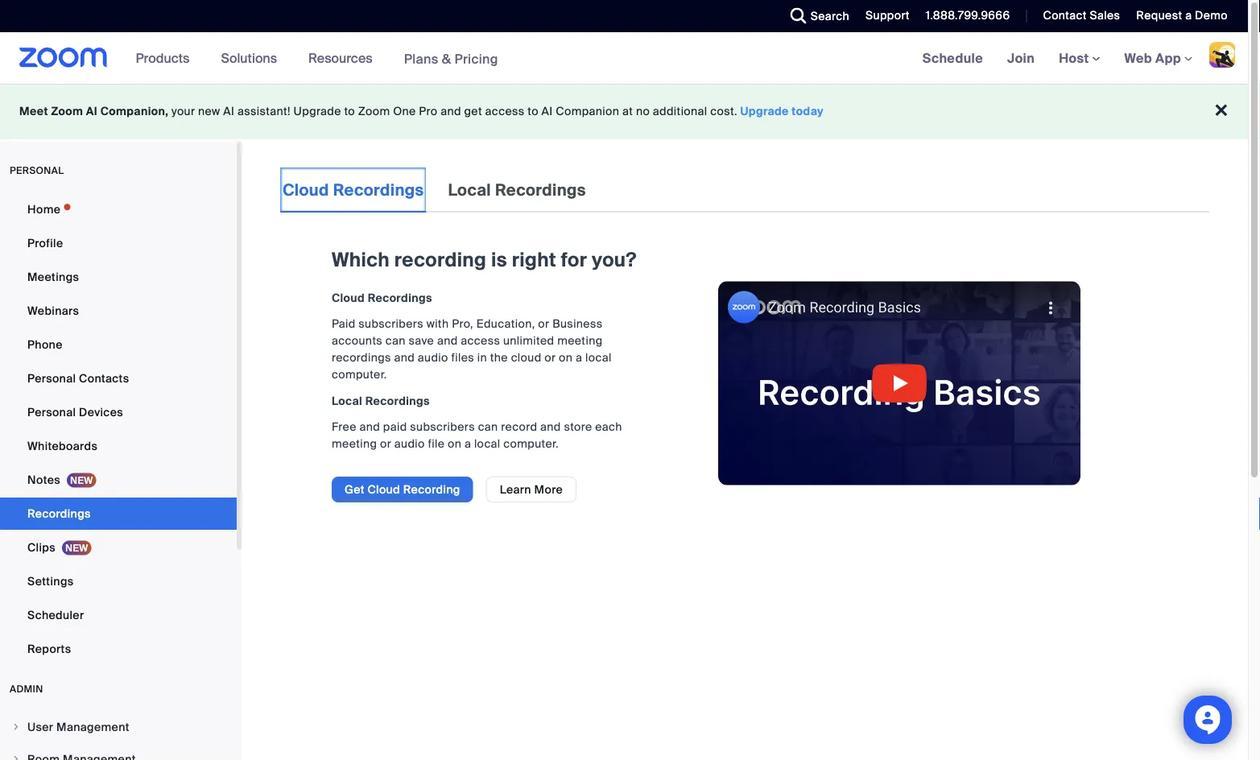 Task type: vqa. For each thing, say whether or not it's contained in the screenshot.
footer
no



Task type: describe. For each thing, give the bounding box(es) containing it.
solutions button
[[221, 32, 284, 84]]

host
[[1059, 50, 1092, 66]]

personal contacts link
[[0, 362, 237, 395]]

profile picture image
[[1209, 42, 1235, 68]]

app
[[1155, 50, 1181, 66]]

local recordings tab
[[446, 167, 588, 213]]

personal for personal contacts
[[27, 371, 76, 386]]

user management
[[27, 719, 129, 734]]

0 vertical spatial or
[[538, 316, 549, 331]]

solutions
[[221, 50, 277, 66]]

webinars
[[27, 303, 79, 318]]

recordings link
[[0, 498, 237, 530]]

cloud inside button
[[368, 482, 400, 497]]

each
[[595, 419, 622, 434]]

personal for personal devices
[[27, 405, 76, 419]]

clips
[[27, 540, 56, 555]]

and left store
[[540, 419, 561, 434]]

pro
[[419, 104, 438, 119]]

&
[[442, 50, 451, 67]]

store
[[564, 419, 592, 434]]

recordings up the paid
[[365, 393, 430, 408]]

you?
[[592, 248, 636, 273]]

products button
[[136, 32, 197, 84]]

profile link
[[0, 227, 237, 259]]

meet zoom ai companion, footer
[[0, 84, 1248, 139]]

the
[[490, 350, 508, 365]]

computer. inside the 'paid subscribers with pro, education, or business accounts can save and access unlimited meeting recordings and audio files in the cloud or on a local computer.'
[[332, 367, 387, 382]]

subscribers inside free and paid subscribers can record and store each meeting or audio file on a local computer.
[[410, 419, 475, 434]]

reports
[[27, 641, 71, 656]]

main content element
[[280, 167, 1209, 518]]

which recording is right for you?
[[332, 248, 636, 273]]

on inside the 'paid subscribers with pro, education, or business accounts can save and access unlimited meeting recordings and audio files in the cloud or on a local computer.'
[[559, 350, 573, 365]]

record
[[501, 419, 537, 434]]

contacts
[[79, 371, 129, 386]]

request
[[1136, 8, 1182, 23]]

today
[[792, 104, 824, 119]]

demo
[[1195, 8, 1228, 23]]

3 ai from the left
[[542, 104, 553, 119]]

2 zoom from the left
[[358, 104, 390, 119]]

schedule link
[[910, 32, 995, 84]]

whiteboards link
[[0, 430, 237, 462]]

get cloud recording
[[345, 482, 460, 497]]

web app
[[1124, 50, 1181, 66]]

2 ai from the left
[[223, 104, 234, 119]]

0 horizontal spatial local recordings
[[332, 393, 430, 408]]

1 zoom from the left
[[51, 104, 83, 119]]

local inside the 'paid subscribers with pro, education, or business accounts can save and access unlimited meeting recordings and audio files in the cloud or on a local computer.'
[[585, 350, 612, 365]]

meeting inside the 'paid subscribers with pro, education, or business accounts can save and access unlimited meeting recordings and audio files in the cloud or on a local computer.'
[[557, 333, 603, 348]]

local recordings inside 'tab'
[[448, 180, 586, 200]]

can inside the 'paid subscribers with pro, education, or business accounts can save and access unlimited meeting recordings and audio files in the cloud or on a local computer.'
[[386, 333, 406, 348]]

home link
[[0, 193, 237, 225]]

which
[[332, 248, 390, 273]]

get cloud recording button
[[332, 477, 473, 502]]

pro,
[[452, 316, 473, 331]]

accounts
[[332, 333, 383, 348]]

cloud recordings tab
[[280, 167, 426, 213]]

paid subscribers with pro, education, or business accounts can save and access unlimited meeting recordings and audio files in the cloud or on a local computer.
[[332, 316, 612, 382]]

1.888.799.9666 button up schedule
[[914, 0, 1014, 32]]

notes
[[27, 472, 60, 487]]

files
[[451, 350, 474, 365]]

save
[[409, 333, 434, 348]]

for
[[561, 248, 587, 273]]

schedule
[[922, 50, 983, 66]]

scheduler
[[27, 607, 84, 622]]

web
[[1124, 50, 1152, 66]]

tabs of recording tab list
[[280, 167, 588, 213]]

right
[[512, 248, 556, 273]]

1 vertical spatial cloud recordings
[[332, 290, 432, 305]]

contact
[[1043, 8, 1087, 23]]

admin menu menu
[[0, 712, 237, 760]]

clips link
[[0, 531, 237, 564]]

learn more
[[500, 482, 563, 497]]

zoom logo image
[[19, 48, 108, 68]]

product information navigation
[[124, 32, 510, 85]]

learn
[[500, 482, 531, 497]]

subscribers inside the 'paid subscribers with pro, education, or business accounts can save and access unlimited meeting recordings and audio files in the cloud or on a local computer.'
[[358, 316, 423, 331]]

or inside free and paid subscribers can record and store each meeting or audio file on a local computer.
[[380, 436, 391, 451]]

profile
[[27, 235, 63, 250]]

reports link
[[0, 633, 237, 665]]

education,
[[476, 316, 535, 331]]

1 vertical spatial or
[[544, 350, 556, 365]]

at
[[622, 104, 633, 119]]

recording
[[394, 248, 487, 273]]

access inside the 'paid subscribers with pro, education, or business accounts can save and access unlimited meeting recordings and audio files in the cloud or on a local computer.'
[[461, 333, 500, 348]]

recordings inside 'tab'
[[495, 180, 586, 200]]

assistant!
[[237, 104, 290, 119]]

host button
[[1059, 50, 1100, 66]]

devices
[[79, 405, 123, 419]]

search button
[[778, 0, 853, 32]]

recordings
[[332, 350, 391, 365]]

new
[[198, 104, 220, 119]]

plans
[[404, 50, 438, 67]]

free and paid subscribers can record and store each meeting or audio file on a local computer.
[[332, 419, 622, 451]]

web app button
[[1124, 50, 1192, 66]]

free
[[332, 419, 356, 434]]

upgrade today link
[[740, 104, 824, 119]]

cost.
[[710, 104, 737, 119]]

recordings inside tab
[[333, 180, 424, 200]]

meetings
[[27, 269, 79, 284]]

banner containing products
[[0, 32, 1248, 85]]

user management menu item
[[0, 712, 237, 742]]

your
[[172, 104, 195, 119]]

notes link
[[0, 464, 237, 496]]

sales
[[1090, 8, 1120, 23]]

companion
[[556, 104, 619, 119]]

admin
[[10, 683, 43, 695]]

cloud inside tab
[[283, 180, 329, 200]]

and down save
[[394, 350, 415, 365]]

1 upgrade from the left
[[293, 104, 341, 119]]

1 vertical spatial cloud
[[332, 290, 365, 305]]

support
[[866, 8, 910, 23]]



Task type: locate. For each thing, give the bounding box(es) containing it.
paid
[[332, 316, 355, 331]]

0 vertical spatial personal
[[27, 371, 76, 386]]

ai left companion
[[542, 104, 553, 119]]

audio
[[418, 350, 448, 365], [394, 436, 425, 451]]

1 vertical spatial computer.
[[503, 436, 559, 451]]

right image inside user management menu item
[[11, 722, 21, 732]]

1 vertical spatial local
[[332, 393, 362, 408]]

right image
[[11, 722, 21, 732], [11, 754, 21, 760]]

and
[[441, 104, 461, 119], [437, 333, 458, 348], [394, 350, 415, 365], [359, 419, 380, 434], [540, 419, 561, 434]]

a inside free and paid subscribers can record and store each meeting or audio file on a local computer.
[[464, 436, 471, 451]]

cloud recordings
[[283, 180, 424, 200], [332, 290, 432, 305]]

0 horizontal spatial a
[[464, 436, 471, 451]]

or right cloud
[[544, 350, 556, 365]]

2 horizontal spatial cloud
[[368, 482, 400, 497]]

resources button
[[308, 32, 380, 84]]

local
[[448, 180, 491, 200], [332, 393, 362, 408]]

products
[[136, 50, 190, 66]]

personal down phone
[[27, 371, 76, 386]]

1 horizontal spatial a
[[576, 350, 582, 365]]

paid
[[383, 419, 407, 434]]

1 vertical spatial subscribers
[[410, 419, 475, 434]]

0 vertical spatial local
[[448, 180, 491, 200]]

menu item
[[0, 744, 237, 760]]

a left demo
[[1185, 8, 1192, 23]]

1 horizontal spatial to
[[528, 104, 539, 119]]

2 upgrade from the left
[[740, 104, 789, 119]]

to
[[344, 104, 355, 119], [528, 104, 539, 119]]

on
[[559, 350, 573, 365], [448, 436, 461, 451]]

plans & pricing link
[[404, 50, 498, 67], [404, 50, 498, 67]]

user
[[27, 719, 53, 734]]

a
[[1185, 8, 1192, 23], [576, 350, 582, 365], [464, 436, 471, 451]]

personal up whiteboards
[[27, 405, 76, 419]]

1 vertical spatial right image
[[11, 754, 21, 760]]

phone
[[27, 337, 63, 352]]

whiteboards
[[27, 438, 98, 453]]

or up unlimited
[[538, 316, 549, 331]]

1 vertical spatial meeting
[[332, 436, 377, 451]]

access inside the meet zoom ai companion, footer
[[485, 104, 525, 119]]

recordings down notes on the left bottom of page
[[27, 506, 91, 521]]

personal
[[10, 164, 64, 177]]

meeting down business
[[557, 333, 603, 348]]

1 horizontal spatial ai
[[223, 104, 234, 119]]

request a demo
[[1136, 8, 1228, 23]]

0 horizontal spatial on
[[448, 436, 461, 451]]

on right file
[[448, 436, 461, 451]]

learn more button
[[486, 477, 577, 502]]

0 vertical spatial cloud recordings
[[283, 180, 424, 200]]

support link
[[853, 0, 914, 32], [866, 8, 910, 23]]

more
[[534, 482, 563, 497]]

computer.
[[332, 367, 387, 382], [503, 436, 559, 451]]

0 vertical spatial on
[[559, 350, 573, 365]]

local right file
[[474, 436, 500, 451]]

unlimited
[[503, 333, 554, 348]]

scheduler link
[[0, 599, 237, 631]]

1 vertical spatial local recordings
[[332, 393, 430, 408]]

right image left user
[[11, 722, 21, 732]]

local inside free and paid subscribers can record and store each meeting or audio file on a local computer.
[[474, 436, 500, 451]]

a down business
[[576, 350, 582, 365]]

0 vertical spatial meeting
[[557, 333, 603, 348]]

1 vertical spatial personal
[[27, 405, 76, 419]]

1 horizontal spatial upgrade
[[740, 104, 789, 119]]

0 horizontal spatial computer.
[[332, 367, 387, 382]]

0 horizontal spatial to
[[344, 104, 355, 119]]

recordings up which
[[333, 180, 424, 200]]

can
[[386, 333, 406, 348], [478, 419, 498, 434]]

computer. down recordings
[[332, 367, 387, 382]]

cloud
[[511, 350, 541, 365]]

additional
[[653, 104, 707, 119]]

in
[[477, 350, 487, 365]]

0 vertical spatial local
[[585, 350, 612, 365]]

1 vertical spatial a
[[576, 350, 582, 365]]

cloud recordings up which
[[283, 180, 424, 200]]

subscribers up file
[[410, 419, 475, 434]]

0 horizontal spatial ai
[[86, 104, 97, 119]]

1 personal from the top
[[27, 371, 76, 386]]

resources
[[308, 50, 372, 66]]

2 vertical spatial a
[[464, 436, 471, 451]]

local inside 'tab'
[[448, 180, 491, 200]]

on down business
[[559, 350, 573, 365]]

0 horizontal spatial can
[[386, 333, 406, 348]]

1 horizontal spatial local
[[448, 180, 491, 200]]

0 vertical spatial can
[[386, 333, 406, 348]]

1 vertical spatial access
[[461, 333, 500, 348]]

zoom left one on the left top
[[358, 104, 390, 119]]

0 horizontal spatial upgrade
[[293, 104, 341, 119]]

can left record
[[478, 419, 498, 434]]

recordings inside personal menu menu
[[27, 506, 91, 521]]

home
[[27, 202, 61, 217]]

1 horizontal spatial computer.
[[503, 436, 559, 451]]

meeting
[[557, 333, 603, 348], [332, 436, 377, 451]]

local recordings up right
[[448, 180, 586, 200]]

1 horizontal spatial on
[[559, 350, 573, 365]]

recordings up right
[[495, 180, 586, 200]]

can left save
[[386, 333, 406, 348]]

0 vertical spatial access
[[485, 104, 525, 119]]

contact sales link
[[1031, 0, 1124, 32], [1043, 8, 1120, 23]]

1 vertical spatial can
[[478, 419, 498, 434]]

local down business
[[585, 350, 612, 365]]

2 vertical spatial cloud
[[368, 482, 400, 497]]

upgrade
[[293, 104, 341, 119], [740, 104, 789, 119]]

recordings up with
[[368, 290, 432, 305]]

2 right image from the top
[[11, 754, 21, 760]]

2 horizontal spatial a
[[1185, 8, 1192, 23]]

and down with
[[437, 333, 458, 348]]

meeting down free
[[332, 436, 377, 451]]

1 horizontal spatial local recordings
[[448, 180, 586, 200]]

cloud recordings down which
[[332, 290, 432, 305]]

can inside free and paid subscribers can record and store each meeting or audio file on a local computer.
[[478, 419, 498, 434]]

access up in
[[461, 333, 500, 348]]

search
[[811, 8, 849, 23]]

audio inside the 'paid subscribers with pro, education, or business accounts can save and access unlimited meeting recordings and audio files in the cloud or on a local computer.'
[[418, 350, 448, 365]]

to left companion
[[528, 104, 539, 119]]

subscribers up save
[[358, 316, 423, 331]]

or
[[538, 316, 549, 331], [544, 350, 556, 365], [380, 436, 391, 451]]

right image down admin
[[11, 754, 21, 760]]

contact sales
[[1043, 8, 1120, 23]]

no
[[636, 104, 650, 119]]

audio inside free and paid subscribers can record and store each meeting or audio file on a local computer.
[[394, 436, 425, 451]]

0 vertical spatial computer.
[[332, 367, 387, 382]]

1 to from the left
[[344, 104, 355, 119]]

cloud
[[283, 180, 329, 200], [332, 290, 365, 305], [368, 482, 400, 497]]

zoom right meet
[[51, 104, 83, 119]]

phone link
[[0, 328, 237, 361]]

computer. down record
[[503, 436, 559, 451]]

upgrade down product information navigation
[[293, 104, 341, 119]]

access right get
[[485, 104, 525, 119]]

0 horizontal spatial zoom
[[51, 104, 83, 119]]

personal devices
[[27, 405, 123, 419]]

0 horizontal spatial local
[[332, 393, 362, 408]]

ai left companion,
[[86, 104, 97, 119]]

meeting inside free and paid subscribers can record and store each meeting or audio file on a local computer.
[[332, 436, 377, 451]]

0 horizontal spatial meeting
[[332, 436, 377, 451]]

or down the paid
[[380, 436, 391, 451]]

access
[[485, 104, 525, 119], [461, 333, 500, 348]]

personal devices link
[[0, 396, 237, 428]]

0 vertical spatial right image
[[11, 722, 21, 732]]

webinars link
[[0, 295, 237, 327]]

0 vertical spatial subscribers
[[358, 316, 423, 331]]

1 horizontal spatial zoom
[[358, 104, 390, 119]]

banner
[[0, 32, 1248, 85]]

on inside free and paid subscribers can record and store each meeting or audio file on a local computer.
[[448, 436, 461, 451]]

zoom
[[51, 104, 83, 119], [358, 104, 390, 119]]

ai right new at the left top of page
[[223, 104, 234, 119]]

1 vertical spatial audio
[[394, 436, 425, 451]]

request a demo link
[[1124, 0, 1248, 32], [1136, 8, 1228, 23]]

plans & pricing
[[404, 50, 498, 67]]

settings
[[27, 574, 74, 589]]

personal menu menu
[[0, 193, 237, 667]]

file
[[428, 436, 445, 451]]

2 vertical spatial or
[[380, 436, 391, 451]]

0 horizontal spatial cloud
[[283, 180, 329, 200]]

a inside the 'paid subscribers with pro, education, or business accounts can save and access unlimited meeting recordings and audio files in the cloud or on a local computer.'
[[576, 350, 582, 365]]

business
[[552, 316, 603, 331]]

local up the which recording is right for you? at top
[[448, 180, 491, 200]]

meetings navigation
[[910, 32, 1248, 85]]

1.888.799.9666 button up schedule link at the top of page
[[926, 8, 1010, 23]]

local recordings up the paid
[[332, 393, 430, 408]]

one
[[393, 104, 416, 119]]

1 horizontal spatial cloud
[[332, 290, 365, 305]]

meet zoom ai companion, your new ai assistant! upgrade to zoom one pro and get access to ai companion at no additional cost. upgrade today
[[19, 104, 824, 119]]

ai
[[86, 104, 97, 119], [223, 104, 234, 119], [542, 104, 553, 119]]

recording
[[403, 482, 460, 497]]

2 horizontal spatial ai
[[542, 104, 553, 119]]

upgrade right cost.
[[740, 104, 789, 119]]

meet
[[19, 104, 48, 119]]

0 vertical spatial local recordings
[[448, 180, 586, 200]]

1 vertical spatial on
[[448, 436, 461, 451]]

1 horizontal spatial can
[[478, 419, 498, 434]]

local up free
[[332, 393, 362, 408]]

1 horizontal spatial meeting
[[557, 333, 603, 348]]

audio down the paid
[[394, 436, 425, 451]]

meetings link
[[0, 261, 237, 293]]

audio down save
[[418, 350, 448, 365]]

and inside the meet zoom ai companion, footer
[[441, 104, 461, 119]]

2 personal from the top
[[27, 405, 76, 419]]

computer. inside free and paid subscribers can record and store each meeting or audio file on a local computer.
[[503, 436, 559, 451]]

is
[[491, 248, 507, 273]]

local
[[585, 350, 612, 365], [474, 436, 500, 451]]

0 vertical spatial cloud
[[283, 180, 329, 200]]

personal contacts
[[27, 371, 129, 386]]

cloud recordings inside tab
[[283, 180, 424, 200]]

pricing
[[454, 50, 498, 67]]

1 right image from the top
[[11, 722, 21, 732]]

1 vertical spatial local
[[474, 436, 500, 451]]

and left the paid
[[359, 419, 380, 434]]

1.888.799.9666
[[926, 8, 1010, 23]]

to down resources 'dropdown button'
[[344, 104, 355, 119]]

0 horizontal spatial local
[[474, 436, 500, 451]]

companion,
[[100, 104, 169, 119]]

a right file
[[464, 436, 471, 451]]

2 to from the left
[[528, 104, 539, 119]]

1 ai from the left
[[86, 104, 97, 119]]

1.888.799.9666 button
[[914, 0, 1014, 32], [926, 8, 1010, 23]]

1 horizontal spatial local
[[585, 350, 612, 365]]

join
[[1007, 50, 1035, 66]]

management
[[56, 719, 129, 734]]

0 vertical spatial audio
[[418, 350, 448, 365]]

0 vertical spatial a
[[1185, 8, 1192, 23]]

and left get
[[441, 104, 461, 119]]

join link
[[995, 32, 1047, 84]]



